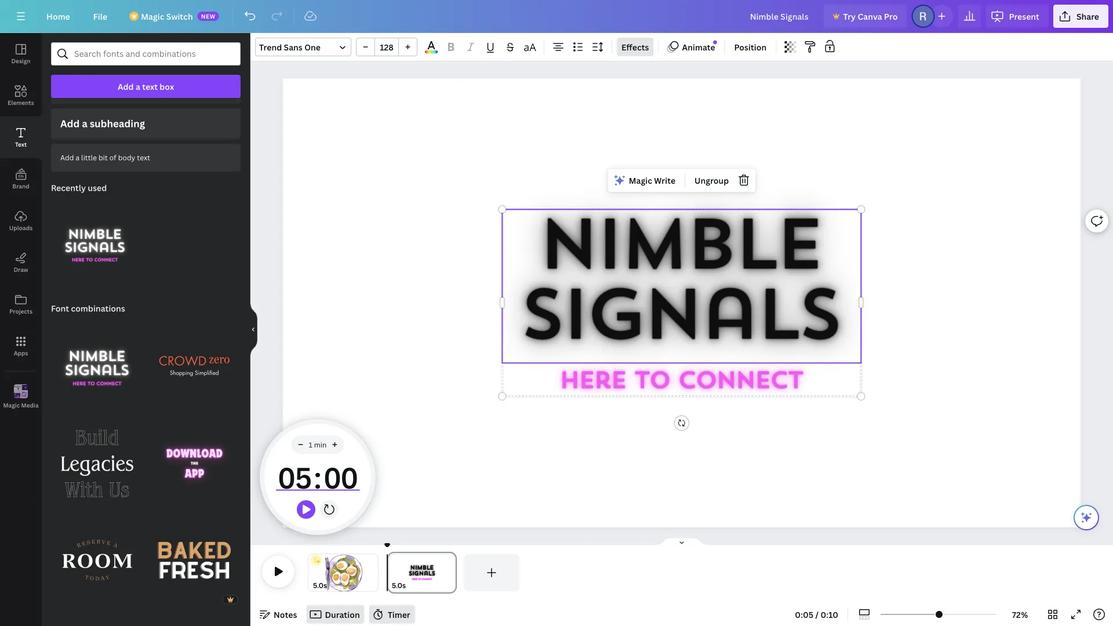 Task type: locate. For each thing, give the bounding box(es) containing it.
pro
[[884, 11, 898, 22]]

design button
[[0, 33, 42, 75]]

magic left "media"
[[3, 401, 20, 409]]

add a subheading
[[60, 117, 145, 130]]

a for little
[[76, 153, 79, 162]]

0 vertical spatial text
[[142, 81, 158, 92]]

a
[[136, 81, 140, 92], [82, 117, 87, 130], [76, 153, 79, 162]]

font
[[51, 303, 69, 314]]

0 vertical spatial magic
[[141, 11, 164, 22]]

share button
[[1053, 5, 1108, 28]]

0:05 / 0:10
[[795, 609, 838, 620]]

hide image
[[250, 302, 257, 357]]

1 horizontal spatial 5.0s
[[392, 581, 406, 590]]

magic media button
[[0, 376, 42, 418]]

0 vertical spatial a
[[136, 81, 140, 92]]

elements button
[[0, 75, 42, 117]]

nimble
[[538, 216, 821, 286]]

:
[[314, 457, 322, 497]]

file button
[[84, 5, 117, 28]]

add up subheading
[[118, 81, 134, 92]]

magic
[[141, 11, 164, 22], [629, 175, 652, 186], [3, 401, 20, 409]]

magic inside button
[[629, 175, 652, 186]]

2 trimming, start edge slider from the left
[[387, 554, 398, 591]]

connect
[[678, 371, 802, 394]]

1 trimming, end edge slider from the left
[[370, 554, 378, 591]]

write
[[654, 175, 675, 186]]

magic inside button
[[3, 401, 20, 409]]

1 horizontal spatial a
[[82, 117, 87, 130]]

duration
[[325, 609, 360, 620]]

a inside "button"
[[76, 153, 79, 162]]

2 vertical spatial magic
[[3, 401, 20, 409]]

canva assistant image
[[1079, 511, 1093, 525]]

new image
[[713, 40, 717, 44]]

add
[[118, 81, 134, 92], [60, 117, 80, 130], [60, 153, 74, 162]]

a left subheading
[[82, 117, 87, 130]]

2 horizontal spatial magic
[[629, 175, 652, 186]]

0 horizontal spatial 5.0s button
[[313, 580, 327, 591]]

1 horizontal spatial magic
[[141, 11, 164, 22]]

add a text box
[[118, 81, 174, 92]]

present button
[[986, 5, 1049, 28]]

group
[[356, 38, 417, 56], [148, 514, 241, 607], [224, 604, 238, 618]]

add left subheading
[[60, 117, 80, 130]]

Search fonts and combinations search field
[[74, 43, 217, 65]]

1 vertical spatial magic
[[629, 175, 652, 186]]

main menu bar
[[0, 0, 1113, 33]]

2 5.0s from the left
[[392, 581, 406, 590]]

trend sans one button
[[255, 38, 351, 56]]

1 vertical spatial add
[[60, 117, 80, 130]]

5.0s up "duration" button
[[313, 581, 327, 590]]

switch
[[166, 11, 193, 22]]

2 vertical spatial add
[[60, 153, 74, 162]]

timer
[[276, 454, 360, 500]]

trimming, start edge slider
[[308, 554, 317, 591], [387, 554, 398, 591]]

add a little bit of body text button
[[51, 144, 241, 171]]

magic switch
[[141, 11, 193, 22]]

bit
[[99, 153, 108, 162]]

animate button
[[663, 38, 720, 56]]

0 horizontal spatial magic
[[3, 401, 20, 409]]

design
[[11, 57, 30, 65]]

trimming, start edge slider left 'page title' 'text box'
[[387, 554, 398, 591]]

subheading
[[90, 117, 145, 130]]

1 horizontal spatial trimming, start edge slider
[[387, 554, 398, 591]]

of
[[109, 153, 116, 162]]

try canva pro
[[843, 11, 898, 22]]

home link
[[37, 5, 79, 28]]

ungroup
[[695, 175, 729, 186]]

add a subheading button
[[51, 108, 241, 139]]

trimming, start edge slider for 1st trimming, end edge slider from left
[[308, 554, 317, 591]]

5.0s button left 'page title' 'text box'
[[392, 580, 406, 591]]

1 trimming, start edge slider from the left
[[308, 554, 317, 591]]

1 min
[[309, 440, 327, 449]]

72% button
[[1001, 605, 1039, 624]]

brand
[[12, 182, 29, 190]]

1 vertical spatial text
[[137, 153, 150, 162]]

text inside "button"
[[137, 153, 150, 162]]

media
[[21, 401, 39, 409]]

timer button
[[369, 605, 415, 624]]

5.0s button up "duration" button
[[313, 580, 327, 591]]

sans
[[284, 41, 302, 52]]

00
[[323, 457, 357, 497]]

trimming, end edge slider
[[370, 554, 378, 591], [446, 554, 457, 591]]

a left little
[[76, 153, 79, 162]]

0 horizontal spatial trimming, start edge slider
[[308, 554, 317, 591]]

trimming, end edge slider right 'page title' 'text box'
[[446, 554, 457, 591]]

0 vertical spatial add
[[118, 81, 134, 92]]

recently used
[[51, 182, 107, 193]]

little
[[81, 153, 97, 162]]

text left box
[[142, 81, 158, 92]]

a left box
[[136, 81, 140, 92]]

0 horizontal spatial a
[[76, 153, 79, 162]]

1 5.0s from the left
[[313, 581, 327, 590]]

1 horizontal spatial 5.0s button
[[392, 580, 406, 591]]

0:10
[[821, 609, 838, 620]]

add left little
[[60, 153, 74, 162]]

magic inside main menu bar
[[141, 11, 164, 22]]

trimming, start edge slider up "duration" button
[[308, 554, 317, 591]]

2 vertical spatial a
[[76, 153, 79, 162]]

ungroup button
[[690, 171, 733, 190]]

effects
[[621, 41, 649, 52]]

magic left write
[[629, 175, 652, 186]]

5.0s button
[[313, 580, 327, 591], [392, 580, 406, 591]]

2 trimming, end edge slider from the left
[[446, 554, 457, 591]]

add inside "button"
[[60, 153, 74, 162]]

5.0s
[[313, 581, 327, 590], [392, 581, 406, 590]]

add a text box button
[[51, 75, 241, 98]]

signals
[[519, 285, 839, 356]]

trimming, end edge slider left 'page title' 'text box'
[[370, 554, 378, 591]]

elements
[[8, 99, 34, 106]]

5.0s left 'page title' 'text box'
[[392, 581, 406, 590]]

present
[[1009, 11, 1039, 22]]

font combinations
[[51, 303, 125, 314]]

magic write
[[629, 175, 675, 186]]

text
[[142, 81, 158, 92], [137, 153, 150, 162]]

0 horizontal spatial 5.0s
[[313, 581, 327, 590]]

1 vertical spatial a
[[82, 117, 87, 130]]

box
[[160, 81, 174, 92]]

one
[[304, 41, 321, 52]]

2 horizontal spatial a
[[136, 81, 140, 92]]

05
[[278, 457, 311, 497]]

text right body
[[137, 153, 150, 162]]

0 horizontal spatial trimming, end edge slider
[[370, 554, 378, 591]]

magic for magic media
[[3, 401, 20, 409]]

1 horizontal spatial trimming, end edge slider
[[446, 554, 457, 591]]

magic left switch at the left
[[141, 11, 164, 22]]

min
[[314, 440, 327, 449]]



Task type: vqa. For each thing, say whether or not it's contained in the screenshot.
Show pages "image"
no



Task type: describe. For each thing, give the bounding box(es) containing it.
add for add a text box
[[118, 81, 134, 92]]

side panel tab list
[[0, 33, 42, 418]]

body
[[118, 153, 135, 162]]

apps
[[14, 349, 28, 357]]

notes button
[[255, 605, 302, 624]]

Design title text field
[[741, 5, 819, 28]]

timer containing 05
[[276, 454, 360, 500]]

uploads
[[9, 224, 33, 232]]

Page title text field
[[411, 580, 415, 591]]

1
[[309, 440, 312, 449]]

notes
[[274, 609, 297, 620]]

home
[[46, 11, 70, 22]]

used
[[88, 182, 107, 193]]

a for text
[[136, 81, 140, 92]]

here
[[559, 371, 626, 394]]

file
[[93, 11, 107, 22]]

share
[[1076, 11, 1099, 22]]

trend sans one
[[259, 41, 321, 52]]

0:05
[[795, 609, 813, 620]]

animate
[[682, 41, 715, 52]]

add for add a subheading
[[60, 117, 80, 130]]

duration button
[[306, 605, 364, 624]]

add for add a little bit of body text
[[60, 153, 74, 162]]

try
[[843, 11, 856, 22]]

1 5.0s button from the left
[[313, 580, 327, 591]]

hide pages image
[[654, 537, 710, 546]]

nimble signals
[[519, 216, 839, 356]]

– – number field
[[379, 41, 395, 52]]

brand button
[[0, 158, 42, 200]]

try canva pro button
[[824, 5, 907, 28]]

/
[[815, 609, 819, 620]]

recently
[[51, 182, 86, 193]]

to
[[634, 371, 670, 394]]

trimming, start edge slider for first trimming, end edge slider from right
[[387, 554, 398, 591]]

05 button
[[276, 454, 314, 500]]

new
[[201, 12, 216, 20]]

here to connect
[[559, 371, 802, 394]]

combinations
[[71, 303, 125, 314]]

effects button
[[617, 38, 654, 56]]

draw button
[[0, 242, 42, 283]]

magic for magic write
[[629, 175, 652, 186]]

position button
[[730, 38, 771, 56]]

00 button
[[322, 454, 360, 500]]

color range image
[[425, 51, 438, 53]]

trend
[[259, 41, 282, 52]]

magic media
[[3, 401, 39, 409]]

position
[[734, 41, 767, 52]]

canva
[[858, 11, 882, 22]]

apps button
[[0, 325, 42, 367]]

add a little bit of body text
[[60, 153, 150, 162]]

projects button
[[0, 283, 42, 325]]

72%
[[1012, 609, 1028, 620]]

uploads button
[[0, 200, 42, 242]]

text button
[[0, 117, 42, 158]]

text
[[15, 140, 27, 148]]

draw
[[14, 266, 28, 273]]

magic write button
[[610, 171, 680, 190]]

a for subheading
[[82, 117, 87, 130]]

2 5.0s button from the left
[[392, 580, 406, 591]]

05 : 00
[[278, 457, 357, 497]]

timer
[[388, 609, 410, 620]]

magic for magic switch
[[141, 11, 164, 22]]

projects
[[9, 307, 32, 315]]

text inside button
[[142, 81, 158, 92]]



